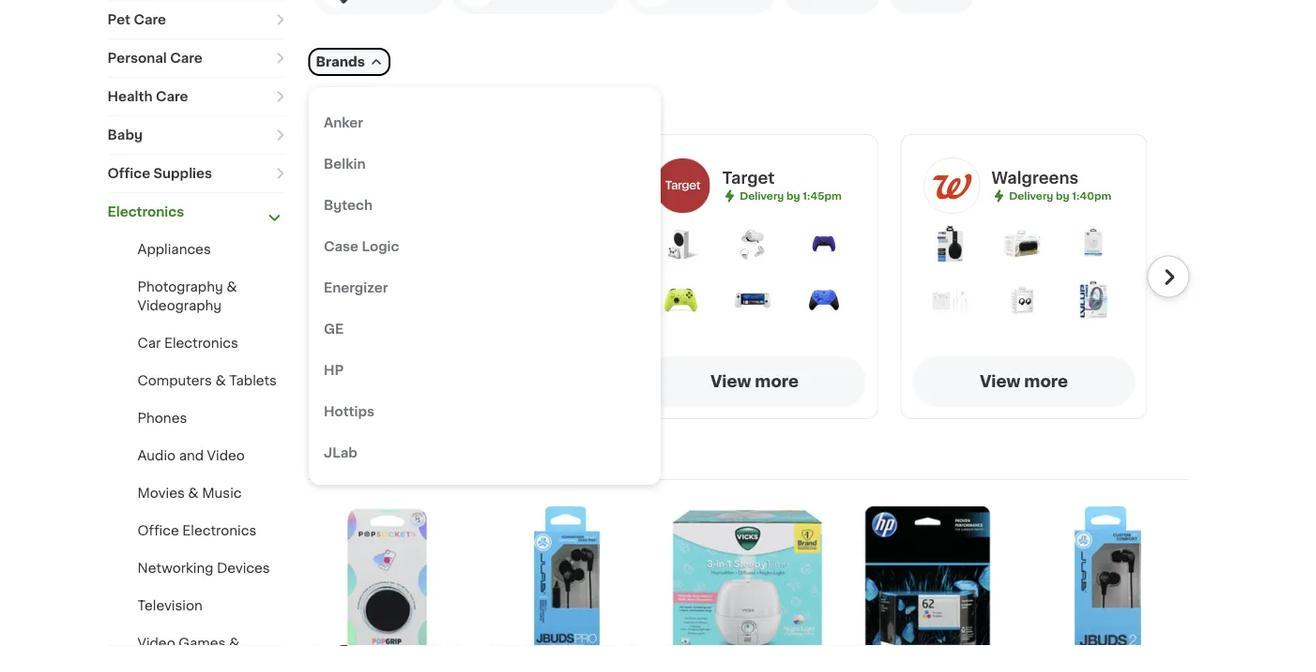 Task type: describe. For each thing, give the bounding box(es) containing it.
hp link
[[316, 351, 650, 392]]

delivery for target
[[740, 191, 784, 202]]

you
[[579, 101, 611, 117]]

office electronics link
[[138, 525, 257, 538]]

office supplies link
[[107, 155, 286, 193]]

television
[[138, 600, 203, 613]]

baby link
[[107, 117, 286, 154]]

devices
[[217, 563, 270, 576]]

hp
[[324, 365, 344, 378]]

energizer
[[324, 282, 388, 295]]

video
[[207, 450, 245, 463]]

by for walgreens
[[1056, 191, 1070, 202]]

lvl up headset, wireless, bluetooth, low latency image
[[1075, 282, 1112, 320]]

altec lansing headphones, wireless, bluetooth image
[[932, 226, 969, 263]]

microsoft xbox wireless controller - blue image
[[662, 282, 700, 320]]

care for personal care
[[170, 52, 202, 65]]

movies & music link
[[138, 488, 242, 501]]

view more for target
[[711, 375, 799, 390]]

delivery by 1:45pm
[[740, 191, 842, 202]]

airbuds speaker, wireless, waterproof, ax67 image
[[1003, 226, 1041, 263]]

audio and video link
[[138, 450, 245, 463]]

more for walgreens
[[1024, 375, 1068, 390]]

personal care link
[[107, 40, 286, 77]]

by for target
[[787, 191, 800, 202]]

care for pet care
[[134, 14, 166, 27]]

electronics for office
[[182, 525, 257, 538]]

airbuds athletic earbuds, true wireless image
[[1003, 282, 1041, 320]]

pet care link
[[107, 1, 286, 39]]

view for walgreens
[[980, 375, 1021, 390]]

computers & tablets link
[[138, 375, 277, 388]]

oculus 128gb quest 2 advanced all-in-one virtual reality headset image
[[734, 226, 771, 263]]

appliances link
[[138, 244, 211, 257]]

anker
[[324, 117, 363, 130]]

supplies
[[153, 168, 212, 181]]

near
[[537, 101, 575, 117]]

dualsense playstation 5  wireless controller - galactic purple image
[[806, 226, 843, 263]]

audio
[[138, 450, 176, 463]]

office electronics
[[138, 525, 257, 538]]

view more link for target
[[643, 357, 866, 408]]

jlab
[[324, 447, 357, 460]]

1:45pm
[[803, 191, 842, 202]]

walgreens image
[[924, 158, 980, 214]]

microsoft elite series 2 core wireless controller for xbox series x, xbox series s, xbox one, & windows pcs - blue image
[[806, 282, 843, 320]]

brands
[[316, 56, 365, 69]]

personal
[[107, 52, 167, 65]]

logic
[[362, 241, 399, 254]]

office supplies
[[107, 168, 212, 181]]

pet care
[[107, 14, 166, 27]]

electronics link
[[107, 194, 286, 231]]

jlab jbuds pro signature earbuds image
[[489, 507, 646, 647]]

movies
[[138, 488, 185, 501]]

car electronics
[[138, 337, 238, 351]]

xbox white series s 512gb gaming console & wireless game pad image
[[662, 226, 700, 263]]

hottips link
[[316, 392, 650, 433]]

view more button for target
[[643, 357, 866, 408]]

bytech
[[324, 199, 373, 213]]

jvc
[[324, 489, 352, 502]]

cellcandy 3' blue c cable image
[[381, 226, 418, 263]]

photography & videography link
[[138, 281, 237, 313]]

target
[[722, 171, 775, 187]]

photography & videography
[[138, 281, 237, 313]]

computers
[[138, 375, 212, 388]]

view for target
[[711, 375, 751, 390]]

delivery by 1:40pm
[[1009, 191, 1112, 202]]

& for computers
[[215, 375, 226, 388]]

pet
[[107, 14, 130, 27]]

personal care
[[107, 52, 202, 65]]

buy electronics at stores near you
[[323, 101, 611, 117]]

hottips
[[324, 406, 375, 419]]

health care link
[[107, 78, 286, 116]]



Task type: locate. For each thing, give the bounding box(es) containing it.
2 delivery from the left
[[1009, 191, 1054, 202]]

car
[[138, 337, 161, 351]]

view more down backbone one mobile gaming controller for iphone playstation edition - white icon
[[711, 375, 799, 390]]

1 horizontal spatial by
[[1056, 191, 1070, 202]]

& right photography
[[227, 281, 237, 294]]

& left tablets
[[215, 375, 226, 388]]

care for health care
[[156, 91, 188, 104]]

0 vertical spatial care
[[134, 14, 166, 27]]

health
[[107, 91, 153, 104]]

care
[[134, 14, 166, 27], [170, 52, 202, 65], [156, 91, 188, 104]]

2 vertical spatial &
[[188, 488, 199, 501]]

1 horizontal spatial more
[[1024, 375, 1068, 390]]

1 view more link from the left
[[643, 357, 866, 408]]

0 horizontal spatial view more button
[[643, 357, 866, 408]]

popsockets popgrip, black image
[[308, 507, 466, 647]]

& inside photography & videography
[[227, 281, 237, 294]]

view more button down airbuds athletic earbuds, true wireless image
[[913, 357, 1135, 408]]

1 vertical spatial office
[[138, 525, 179, 538]]

delivery down target
[[740, 191, 784, 202]]

0 horizontal spatial by
[[787, 191, 800, 202]]

networking devices link
[[138, 563, 270, 576]]

0 vertical spatial office
[[107, 168, 150, 181]]

belkin link
[[316, 144, 650, 185]]

view more link for walgreens
[[913, 357, 1135, 408]]

1 more from the left
[[755, 375, 799, 390]]

stores
[[480, 101, 534, 117]]

view more link
[[643, 357, 866, 408], [913, 357, 1135, 408]]

1 by from the left
[[787, 191, 800, 202]]

2 more from the left
[[1024, 375, 1068, 390]]

kroger image
[[373, 158, 429, 214]]

care right "health"
[[156, 91, 188, 104]]

baby
[[107, 129, 143, 142]]

2 view more button from the left
[[913, 357, 1135, 408]]

vicks humidifier, 3-in-1 sleepy time image
[[669, 507, 826, 647]]

1 view more from the left
[[711, 375, 799, 390]]

jvc link
[[316, 474, 650, 516]]

care right pet
[[134, 14, 166, 27]]

2 view from the left
[[980, 375, 1021, 390]]

view more link down backbone one mobile gaming controller for iphone playstation edition - white icon
[[643, 357, 866, 408]]

target image
[[655, 158, 711, 214]]

& for photography
[[227, 281, 237, 294]]

buy
[[323, 101, 357, 117]]

electronics left at
[[360, 101, 456, 117]]

2 horizontal spatial &
[[227, 281, 237, 294]]

electronics
[[360, 101, 456, 117], [107, 206, 184, 219], [164, 337, 238, 351], [182, 525, 257, 538]]

walgreens
[[992, 171, 1079, 187]]

2 by from the left
[[1056, 191, 1070, 202]]

0 horizontal spatial view
[[711, 375, 751, 390]]

electronics down music
[[182, 525, 257, 538]]

phones
[[138, 413, 187, 426]]

1 view more button from the left
[[643, 357, 866, 408]]

music
[[202, 488, 242, 501]]

view more button down backbone one mobile gaming controller for iphone playstation edition - white icon
[[643, 357, 866, 408]]

delivery
[[740, 191, 784, 202], [1009, 191, 1054, 202]]

2 vertical spatial care
[[156, 91, 188, 104]]

just wireless 2-port usb-a and usb-c home charger, white image
[[1075, 226, 1112, 263]]

more
[[755, 375, 799, 390], [1024, 375, 1068, 390]]

1 horizontal spatial delivery
[[1009, 191, 1054, 202]]

1:40pm
[[1072, 191, 1112, 202]]

view more
[[711, 375, 799, 390], [980, 375, 1068, 390]]

view more button for walgreens
[[913, 357, 1135, 408]]

networking devices
[[138, 563, 270, 576]]

electronics up computers & tablets link
[[164, 337, 238, 351]]

view more link down airbuds athletic earbuds, true wireless image
[[913, 357, 1135, 408]]

view more for walgreens
[[980, 375, 1068, 390]]

office down movies
[[138, 525, 179, 538]]

electronics inside electronics link
[[107, 206, 184, 219]]

delivery for walgreens
[[1009, 191, 1054, 202]]

ge
[[324, 323, 344, 337]]

brands button
[[308, 48, 390, 77]]

1 horizontal spatial view more link
[[913, 357, 1135, 408]]

electronics for buy
[[360, 101, 456, 117]]

case logic
[[324, 241, 399, 254]]

by left 1:40pm
[[1056, 191, 1070, 202]]

apple earpods, lightning connector image
[[932, 282, 969, 320]]

computers & tablets
[[138, 375, 277, 388]]

at
[[460, 101, 477, 117]]

backbone one mobile gaming controller for iphone playstation edition - white image
[[734, 282, 771, 320]]

bytech link
[[316, 185, 650, 227]]

case logic link
[[316, 227, 650, 268]]

2 view more from the left
[[980, 375, 1068, 390]]

1 vertical spatial care
[[170, 52, 202, 65]]

office for office electronics
[[138, 525, 179, 538]]

view more button
[[643, 357, 866, 408], [913, 357, 1135, 408]]

delivery down walgreens
[[1009, 191, 1054, 202]]

by left 1:45pm
[[787, 191, 800, 202]]

more for target
[[755, 375, 799, 390]]

view down backbone one mobile gaming controller for iphone playstation edition - white icon
[[711, 375, 751, 390]]

view down airbuds athletic earbuds, true wireless image
[[980, 375, 1021, 390]]

phones link
[[138, 413, 187, 426]]

view more down airbuds athletic earbuds, true wireless image
[[980, 375, 1068, 390]]

by
[[787, 191, 800, 202], [1056, 191, 1070, 202]]

networking
[[138, 563, 213, 576]]

1 vertical spatial &
[[215, 375, 226, 388]]

care down pet care link
[[170, 52, 202, 65]]

group containing anker
[[309, 88, 661, 516]]

movies & music
[[138, 488, 242, 501]]

energizer link
[[316, 268, 650, 309]]

photography
[[138, 281, 223, 294]]

car electronics link
[[138, 337, 238, 351]]

group
[[309, 88, 661, 516]]

anker link
[[316, 103, 650, 144]]

0 vertical spatial &
[[227, 281, 237, 294]]

tablets
[[229, 375, 277, 388]]

&
[[227, 281, 237, 294], [215, 375, 226, 388], [188, 488, 199, 501]]

and
[[179, 450, 204, 463]]

2 view more link from the left
[[913, 357, 1135, 408]]

belkin
[[324, 158, 366, 171]]

videography
[[138, 300, 222, 313]]

office down baby
[[107, 168, 150, 181]]

television link
[[138, 600, 203, 613]]

more down airbuds athletic earbuds, true wireless image
[[1024, 375, 1068, 390]]

electronics for car
[[164, 337, 238, 351]]

& left music
[[188, 488, 199, 501]]

jlab link
[[316, 433, 650, 474]]

0 horizontal spatial more
[[755, 375, 799, 390]]

office
[[107, 168, 150, 181], [138, 525, 179, 538]]

appliances
[[138, 244, 211, 257]]

more down backbone one mobile gaming controller for iphone playstation edition - white icon
[[755, 375, 799, 390]]

audio and video
[[138, 450, 245, 463]]

1 horizontal spatial view more button
[[913, 357, 1135, 408]]

1 horizontal spatial &
[[215, 375, 226, 388]]

case
[[324, 241, 359, 254]]

view
[[711, 375, 751, 390], [980, 375, 1021, 390]]

1 horizontal spatial view more
[[980, 375, 1068, 390]]

0 horizontal spatial view more link
[[643, 357, 866, 408]]

1 horizontal spatial view
[[980, 375, 1021, 390]]

& for movies
[[188, 488, 199, 501]]

hp ink cartridge, original, tri-color, 62 image
[[849, 507, 1007, 647]]

electronics down office supplies
[[107, 206, 184, 219]]

0 horizontal spatial delivery
[[740, 191, 784, 202]]

health care
[[107, 91, 188, 104]]

ge link
[[316, 309, 650, 351]]

1 view from the left
[[711, 375, 751, 390]]

0 horizontal spatial view more
[[711, 375, 799, 390]]

jlab earbuds, signature, jbuds 2, black pearl image
[[1029, 507, 1187, 647]]

office for office supplies
[[107, 168, 150, 181]]

0 horizontal spatial &
[[188, 488, 199, 501]]

1 delivery from the left
[[740, 191, 784, 202]]



Task type: vqa. For each thing, say whether or not it's contained in the screenshot.
the Care inside the personal care link
yes



